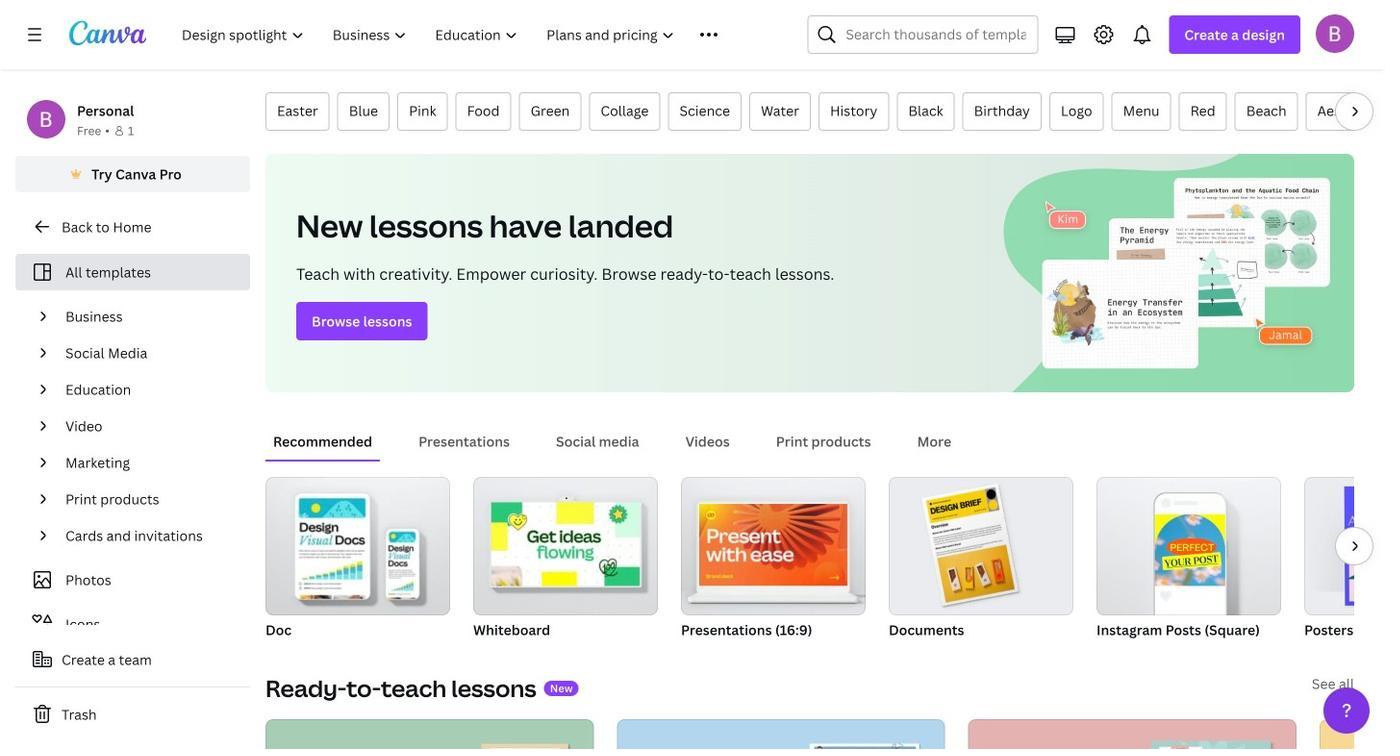 Task type: vqa. For each thing, say whether or not it's contained in the screenshot.
Edit image dropdown button
no



Task type: locate. For each thing, give the bounding box(es) containing it.
doc image
[[266, 477, 450, 616], [266, 477, 450, 616]]

poster (18 × 24 in portrait) image
[[1305, 477, 1386, 616], [1345, 487, 1386, 606]]

whiteboard image
[[474, 477, 658, 616], [491, 503, 640, 586]]

polygons and pythagorean theorem image
[[617, 720, 946, 750]]

art history 101 image
[[1320, 720, 1386, 750]]

None search field
[[808, 15, 1039, 54]]

instagram post (square) image
[[1097, 477, 1282, 616], [1156, 515, 1226, 587]]

document image
[[889, 477, 1074, 616], [922, 484, 1020, 607]]

presentation (16:9) image
[[681, 477, 866, 616], [700, 504, 848, 586]]

top level navigation element
[[169, 15, 762, 54], [169, 15, 762, 54]]



Task type: describe. For each thing, give the bounding box(es) containing it.
bob builder image
[[1317, 14, 1355, 53]]

new lessons have landed image
[[997, 154, 1355, 393]]

life cycles image
[[266, 720, 594, 750]]

pronouns image
[[969, 720, 1297, 750]]

Search search field
[[846, 16, 1026, 53]]



